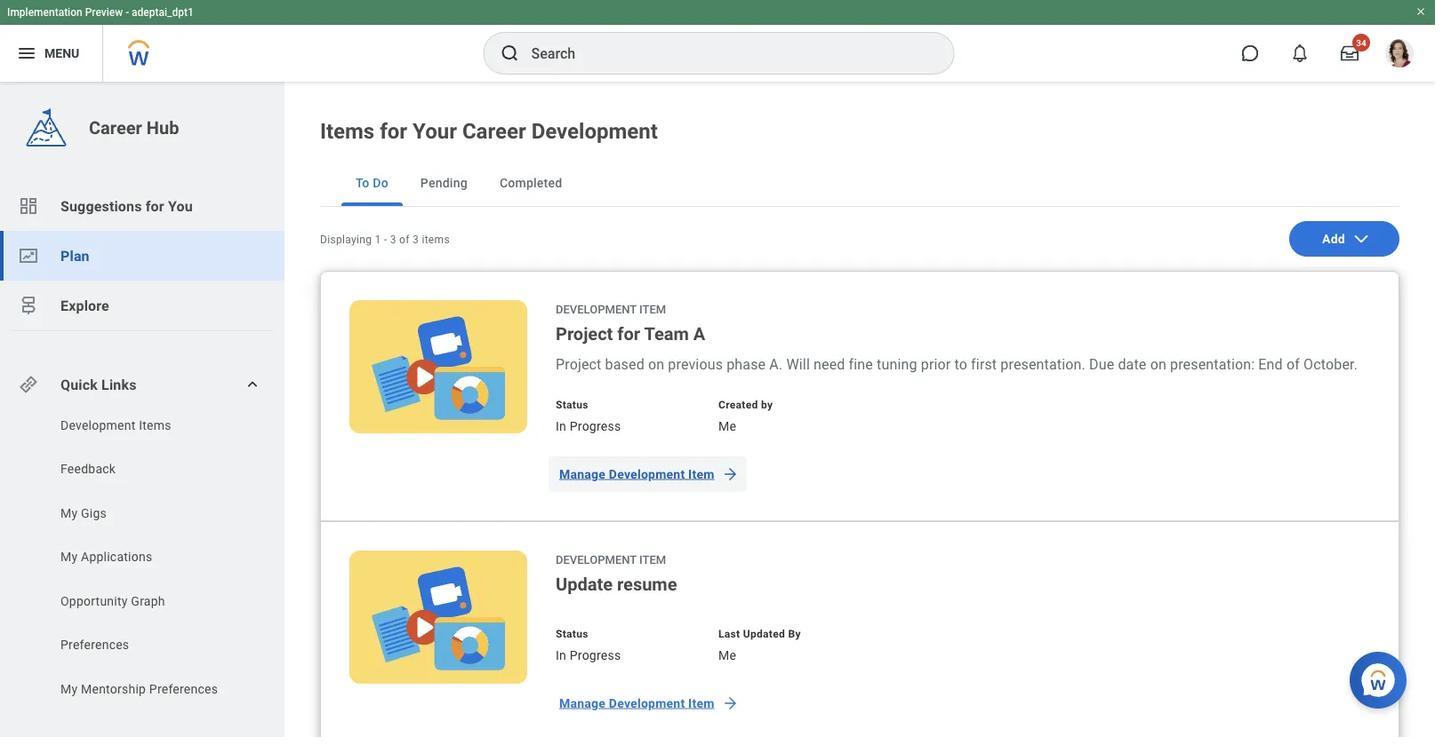 Task type: locate. For each thing, give the bounding box(es) containing it.
arrow right image down last updated by me
[[722, 695, 739, 713]]

search image
[[499, 43, 521, 64]]

in for me
[[556, 419, 566, 434]]

1 arrow right image from the top
[[722, 466, 739, 484]]

arrow right image
[[722, 466, 739, 484], [722, 695, 739, 713]]

my gigs
[[60, 506, 107, 521]]

for inside list
[[146, 198, 164, 215]]

1 status in progress from the top
[[556, 399, 621, 434]]

0 horizontal spatial 3
[[390, 234, 396, 246]]

tuning
[[877, 356, 917, 373]]

arrow right image down created by me
[[722, 466, 739, 484]]

project based on previous phase a. will need fine tuning prior to first presentation. due date on presentation: end of october.
[[556, 356, 1358, 373]]

manage development item for second arrow right icon from the bottom of the page
[[559, 467, 714, 482]]

2 progress from the top
[[570, 649, 621, 663]]

for for your
[[380, 119, 407, 144]]

1 status from the top
[[556, 399, 588, 412]]

suggestions
[[60, 198, 142, 215]]

me down last
[[718, 649, 736, 663]]

to do
[[356, 176, 388, 190]]

for up 'based'
[[617, 324, 640, 345]]

0 horizontal spatial on
[[648, 356, 664, 373]]

item inside development item update resume
[[639, 553, 666, 567]]

on
[[648, 356, 664, 373], [1150, 356, 1166, 373]]

0 vertical spatial manage
[[559, 467, 606, 482]]

on right date
[[1150, 356, 1166, 373]]

manage development item
[[559, 467, 714, 482], [559, 697, 714, 711]]

need
[[814, 356, 845, 373]]

- right 1 on the top left of page
[[384, 234, 387, 246]]

0 horizontal spatial items
[[139, 418, 171, 433]]

manage
[[559, 467, 606, 482], [559, 697, 606, 711]]

items down quick links element at the left of the page
[[139, 418, 171, 433]]

progress down "update"
[[570, 649, 621, 663]]

1 manage development item from the top
[[559, 467, 714, 482]]

status in progress
[[556, 399, 621, 434], [556, 629, 621, 663]]

1 vertical spatial status in progress
[[556, 629, 621, 663]]

2 status from the top
[[556, 629, 588, 641]]

- right preview
[[126, 6, 129, 19]]

1 horizontal spatial on
[[1150, 356, 1166, 373]]

1 my from the top
[[60, 506, 78, 521]]

3 my from the top
[[60, 682, 78, 697]]

based
[[605, 356, 644, 373]]

3 right 1 on the top left of page
[[390, 234, 396, 246]]

me down created
[[718, 419, 736, 434]]

- inside menu banner
[[126, 6, 129, 19]]

0 vertical spatial arrow right image
[[722, 466, 739, 484]]

close environment banner image
[[1416, 6, 1426, 17]]

prior
[[921, 356, 951, 373]]

opportunity
[[60, 594, 128, 609]]

in for by
[[556, 649, 566, 663]]

0 vertical spatial progress
[[570, 419, 621, 434]]

menu banner
[[0, 0, 1435, 82]]

project up 'based'
[[556, 324, 613, 345]]

0 vertical spatial in
[[556, 419, 566, 434]]

preferences
[[60, 638, 129, 653], [149, 682, 218, 697]]

project left 'based'
[[556, 356, 602, 373]]

1 vertical spatial project
[[556, 356, 602, 373]]

0 vertical spatial items
[[320, 119, 375, 144]]

of right 1 on the top left of page
[[399, 234, 410, 246]]

status for me
[[556, 399, 588, 412]]

2 list from the top
[[0, 417, 285, 704]]

career
[[89, 117, 142, 138], [462, 119, 526, 144]]

project
[[556, 324, 613, 345], [556, 356, 602, 373]]

3 left items
[[413, 234, 419, 246]]

1 on from the left
[[648, 356, 664, 373]]

status in progress for by
[[556, 629, 621, 663]]

0 horizontal spatial for
[[146, 198, 164, 215]]

my applications link
[[59, 549, 241, 567]]

status in progress down "update"
[[556, 629, 621, 663]]

1 progress from the top
[[570, 419, 621, 434]]

opportunity graph
[[60, 594, 165, 609]]

1 vertical spatial manage development item
[[559, 697, 714, 711]]

1 horizontal spatial -
[[384, 234, 387, 246]]

menu button
[[0, 25, 102, 82]]

my
[[60, 506, 78, 521], [60, 550, 78, 565], [60, 682, 78, 697]]

career right your
[[462, 119, 526, 144]]

phase
[[727, 356, 766, 373]]

progress
[[570, 419, 621, 434], [570, 649, 621, 663]]

link image
[[18, 374, 39, 396]]

1 vertical spatial arrow right image
[[722, 695, 739, 713]]

1 horizontal spatial for
[[380, 119, 407, 144]]

1 me from the top
[[718, 419, 736, 434]]

2 in from the top
[[556, 649, 566, 663]]

-
[[126, 6, 129, 19], [384, 234, 387, 246]]

preferences down opportunity
[[60, 638, 129, 653]]

1 vertical spatial my
[[60, 550, 78, 565]]

a.
[[769, 356, 783, 373]]

implementation
[[7, 6, 82, 19]]

for left you
[[146, 198, 164, 215]]

3
[[390, 234, 396, 246], [413, 234, 419, 246]]

0 vertical spatial project
[[556, 324, 613, 345]]

0 vertical spatial status
[[556, 399, 588, 412]]

profile logan mcneil image
[[1385, 39, 1414, 71]]

manage development item button
[[549, 457, 746, 493], [549, 686, 746, 722]]

Search Workday  search field
[[531, 34, 917, 73]]

list containing suggestions for you
[[0, 181, 285, 331]]

2 manage development item from the top
[[559, 697, 714, 711]]

34
[[1356, 37, 1366, 48]]

justify image
[[16, 43, 37, 64]]

0 vertical spatial manage development item
[[559, 467, 714, 482]]

my down my gigs at the left bottom of the page
[[60, 550, 78, 565]]

0 vertical spatial manage development item button
[[549, 457, 746, 493]]

items up to
[[320, 119, 375, 144]]

end
[[1258, 356, 1283, 373]]

1 vertical spatial preferences
[[149, 682, 218, 697]]

1 vertical spatial list
[[0, 417, 285, 704]]

notifications large image
[[1291, 44, 1309, 62]]

1 horizontal spatial items
[[320, 119, 375, 144]]

1 project from the top
[[556, 324, 613, 345]]

status in progress down 'based'
[[556, 399, 621, 434]]

1 in from the top
[[556, 419, 566, 434]]

of right end
[[1287, 356, 1300, 373]]

me
[[718, 419, 736, 434], [718, 649, 736, 663]]

0 horizontal spatial preferences
[[60, 638, 129, 653]]

item
[[639, 303, 666, 316], [688, 467, 714, 482], [639, 553, 666, 567], [688, 697, 714, 711]]

1 list from the top
[[0, 181, 285, 331]]

1 manage from the top
[[559, 467, 606, 482]]

add
[[1322, 232, 1345, 247]]

2 me from the top
[[718, 649, 736, 663]]

34 button
[[1330, 34, 1370, 73]]

career left hub
[[89, 117, 142, 138]]

list
[[0, 181, 285, 331], [0, 417, 285, 704]]

2 my from the top
[[60, 550, 78, 565]]

0 vertical spatial my
[[60, 506, 78, 521]]

quick links element
[[18, 367, 270, 403]]

opportunity graph link
[[59, 593, 241, 611]]

1 vertical spatial status
[[556, 629, 588, 641]]

2 vertical spatial my
[[60, 682, 78, 697]]

0 vertical spatial list
[[0, 181, 285, 331]]

items inside development items "link"
[[139, 418, 171, 433]]

suggestions for you
[[60, 198, 193, 215]]

items
[[320, 119, 375, 144], [139, 418, 171, 433]]

2 horizontal spatial for
[[617, 324, 640, 345]]

on right 'based'
[[648, 356, 664, 373]]

progress down 'based'
[[570, 419, 621, 434]]

2 manage from the top
[[559, 697, 606, 711]]

1 horizontal spatial 3
[[413, 234, 419, 246]]

tab list
[[320, 160, 1400, 207]]

1 vertical spatial -
[[384, 234, 387, 246]]

preferences link
[[59, 637, 241, 655]]

development
[[531, 119, 658, 144], [556, 303, 636, 316], [60, 418, 136, 433], [609, 467, 685, 482], [556, 553, 636, 567], [609, 697, 685, 711]]

last
[[718, 629, 740, 641]]

development inside development item project for team a
[[556, 303, 636, 316]]

2 status in progress from the top
[[556, 629, 621, 663]]

0 vertical spatial status in progress
[[556, 399, 621, 434]]

by
[[788, 629, 801, 641]]

preferences down preferences link
[[149, 682, 218, 697]]

in
[[556, 419, 566, 434], [556, 649, 566, 663]]

chevron up small image
[[244, 376, 261, 394]]

0 horizontal spatial of
[[399, 234, 410, 246]]

my mentorship preferences link
[[59, 681, 241, 699]]

timeline milestone image
[[18, 295, 39, 317]]

my left mentorship
[[60, 682, 78, 697]]

1 vertical spatial manage development item button
[[549, 686, 746, 722]]

2 3 from the left
[[413, 234, 419, 246]]

1 vertical spatial progress
[[570, 649, 621, 663]]

for left your
[[380, 119, 407, 144]]

status
[[556, 399, 588, 412], [556, 629, 588, 641]]

graph
[[131, 594, 165, 609]]

displaying 1 - 3 of 3 items
[[320, 234, 450, 246]]

my for my mentorship preferences
[[60, 682, 78, 697]]

1 vertical spatial for
[[146, 198, 164, 215]]

0 vertical spatial me
[[718, 419, 736, 434]]

0 vertical spatial -
[[126, 6, 129, 19]]

my left gigs
[[60, 506, 78, 521]]

adeptai_dpt1
[[132, 6, 194, 19]]

onboarding home image
[[18, 245, 39, 267]]

1 horizontal spatial of
[[1287, 356, 1300, 373]]

for
[[380, 119, 407, 144], [146, 198, 164, 215], [617, 324, 640, 345]]

0 vertical spatial for
[[380, 119, 407, 144]]

my applications
[[60, 550, 152, 565]]

created by me
[[718, 399, 773, 434]]

suggestions for you link
[[0, 181, 285, 231]]

0 vertical spatial preferences
[[60, 638, 129, 653]]

1 vertical spatial manage
[[559, 697, 606, 711]]

1 vertical spatial me
[[718, 649, 736, 663]]

manage for first the manage development item button from the bottom
[[559, 697, 606, 711]]

2 vertical spatial for
[[617, 324, 640, 345]]

0 horizontal spatial -
[[126, 6, 129, 19]]

1 vertical spatial items
[[139, 418, 171, 433]]

1 vertical spatial in
[[556, 649, 566, 663]]



Task type: describe. For each thing, give the bounding box(es) containing it.
1 manage development item button from the top
[[549, 457, 746, 493]]

menu
[[44, 46, 79, 61]]

2 on from the left
[[1150, 356, 1166, 373]]

manage development item for second arrow right icon from the top of the page
[[559, 697, 714, 711]]

team
[[644, 324, 689, 345]]

pending button
[[406, 160, 482, 206]]

dashboard image
[[18, 196, 39, 217]]

- for preview
[[126, 6, 129, 19]]

updated
[[743, 629, 785, 641]]

0 vertical spatial of
[[399, 234, 410, 246]]

feedback link
[[59, 461, 241, 479]]

quick links
[[60, 377, 137, 393]]

1 horizontal spatial career
[[462, 119, 526, 144]]

development item update resume
[[556, 553, 677, 595]]

items
[[422, 234, 450, 246]]

my gigs link
[[59, 505, 241, 523]]

items for your career development
[[320, 119, 658, 144]]

by
[[761, 399, 773, 412]]

presentation.
[[1001, 356, 1086, 373]]

0 horizontal spatial career
[[89, 117, 142, 138]]

development items link
[[59, 417, 241, 435]]

development items
[[60, 418, 171, 433]]

progress for me
[[570, 419, 621, 434]]

displaying
[[320, 234, 372, 246]]

me inside last updated by me
[[718, 649, 736, 663]]

pending
[[420, 176, 468, 190]]

1 horizontal spatial preferences
[[149, 682, 218, 697]]

will
[[786, 356, 810, 373]]

for inside development item project for team a
[[617, 324, 640, 345]]

progress for by
[[570, 649, 621, 663]]

you
[[168, 198, 193, 215]]

created
[[718, 399, 758, 412]]

my for my applications
[[60, 550, 78, 565]]

development inside development item update resume
[[556, 553, 636, 567]]

october.
[[1304, 356, 1358, 373]]

resume
[[617, 574, 677, 595]]

item inside development item project for team a
[[639, 303, 666, 316]]

presentation:
[[1170, 356, 1255, 373]]

do
[[373, 176, 388, 190]]

links
[[101, 377, 137, 393]]

explore
[[60, 297, 109, 314]]

gigs
[[81, 506, 107, 521]]

my for my gigs
[[60, 506, 78, 521]]

1
[[375, 234, 381, 246]]

plan
[[60, 248, 90, 265]]

- for 1
[[384, 234, 387, 246]]

explore link
[[0, 281, 285, 331]]

for for you
[[146, 198, 164, 215]]

your
[[413, 119, 457, 144]]

previous
[[668, 356, 723, 373]]

project inside development item project for team a
[[556, 324, 613, 345]]

status in progress for me
[[556, 399, 621, 434]]

add button
[[1289, 221, 1400, 257]]

inbox large image
[[1341, 44, 1359, 62]]

manage for first the manage development item button from the top of the page
[[559, 467, 606, 482]]

quick
[[60, 377, 98, 393]]

tab list containing to do
[[320, 160, 1400, 207]]

last updated by me
[[718, 629, 801, 663]]

2 manage development item button from the top
[[549, 686, 746, 722]]

hub
[[147, 117, 179, 138]]

completed button
[[485, 160, 577, 206]]

plan link
[[0, 231, 285, 281]]

2 project from the top
[[556, 356, 602, 373]]

development inside "link"
[[60, 418, 136, 433]]

due
[[1089, 356, 1114, 373]]

career hub
[[89, 117, 179, 138]]

to do button
[[341, 160, 403, 206]]

a
[[693, 324, 705, 345]]

date
[[1118, 356, 1147, 373]]

development item project for team a
[[556, 303, 705, 345]]

chevron down image
[[1352, 230, 1370, 248]]

completed
[[500, 176, 562, 190]]

1 vertical spatial of
[[1287, 356, 1300, 373]]

first
[[971, 356, 997, 373]]

preview
[[85, 6, 123, 19]]

2 arrow right image from the top
[[722, 695, 739, 713]]

mentorship
[[81, 682, 146, 697]]

applications
[[81, 550, 152, 565]]

status for by
[[556, 629, 588, 641]]

to
[[954, 356, 967, 373]]

implementation preview -   adeptai_dpt1
[[7, 6, 194, 19]]

list containing development items
[[0, 417, 285, 704]]

fine
[[849, 356, 873, 373]]

1 3 from the left
[[390, 234, 396, 246]]

update
[[556, 574, 613, 595]]

to
[[356, 176, 369, 190]]

me inside created by me
[[718, 419, 736, 434]]

my mentorship preferences
[[60, 682, 218, 697]]

feedback
[[60, 462, 116, 477]]



Task type: vqa. For each thing, say whether or not it's contained in the screenshot.
Central in the Global Support - Central & Southern Europe Group
no



